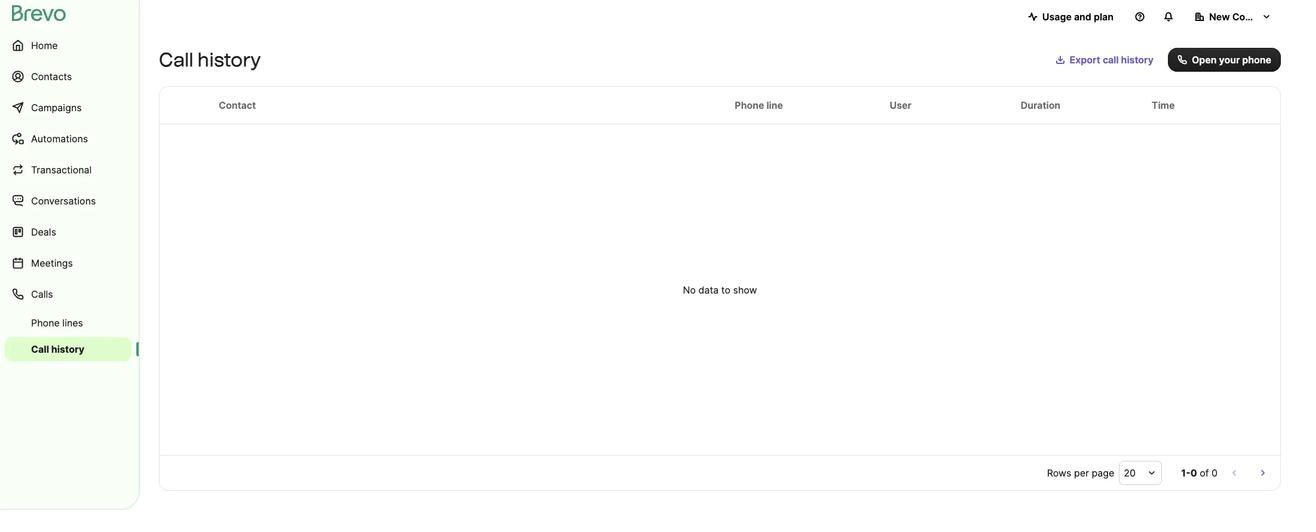 Task type: describe. For each thing, give the bounding box(es) containing it.
calls
[[31, 288, 53, 300]]

meetings
[[31, 257, 73, 269]]

phone lines link
[[5, 311, 132, 335]]

export
[[1070, 54, 1101, 66]]

rows
[[1047, 467, 1072, 479]]

call history link
[[5, 337, 132, 361]]

open your phone
[[1192, 54, 1272, 66]]

transactional link
[[5, 155, 132, 184]]

1-
[[1182, 467, 1191, 479]]

open your phone button
[[1168, 48, 1281, 72]]

0 vertical spatial call history
[[159, 48, 261, 71]]

to
[[722, 284, 731, 296]]

data
[[699, 284, 719, 296]]

phone lines
[[31, 317, 83, 329]]

lines
[[62, 317, 83, 329]]

deals
[[31, 226, 56, 238]]

phone for phone lines
[[31, 317, 60, 329]]

company
[[1233, 11, 1277, 23]]

usage
[[1043, 11, 1072, 23]]

history inside call history "link"
[[51, 343, 84, 355]]

page
[[1092, 467, 1115, 479]]

phone line
[[735, 99, 783, 111]]

new company
[[1210, 11, 1277, 23]]

of
[[1200, 467, 1209, 479]]

campaigns link
[[5, 93, 132, 122]]

contacts link
[[5, 62, 132, 91]]

meetings link
[[5, 249, 132, 277]]

home
[[31, 39, 58, 51]]

call history inside "link"
[[31, 343, 84, 355]]

show
[[733, 284, 757, 296]]

conversations link
[[5, 187, 132, 215]]

open
[[1192, 54, 1217, 66]]

call
[[1103, 54, 1119, 66]]



Task type: vqa. For each thing, say whether or not it's contained in the screenshot.
Phone to the top
yes



Task type: locate. For each thing, give the bounding box(es) containing it.
new company button
[[1186, 5, 1281, 29]]

automations
[[31, 133, 88, 145]]

0 horizontal spatial call history
[[31, 343, 84, 355]]

rows per page
[[1047, 467, 1115, 479]]

0
[[1191, 467, 1198, 479], [1212, 467, 1218, 479]]

call history
[[159, 48, 261, 71], [31, 343, 84, 355]]

history right call
[[1122, 54, 1154, 66]]

1 horizontal spatial call
[[159, 48, 193, 71]]

2 0 from the left
[[1212, 467, 1218, 479]]

1 vertical spatial call
[[31, 343, 49, 355]]

history down the 'phone lines' link in the bottom left of the page
[[51, 343, 84, 355]]

1 horizontal spatial call history
[[159, 48, 261, 71]]

1 horizontal spatial history
[[198, 48, 261, 71]]

user
[[890, 99, 912, 111]]

automations link
[[5, 124, 132, 153]]

1 vertical spatial phone
[[31, 317, 60, 329]]

new
[[1210, 11, 1230, 23]]

home link
[[5, 31, 132, 60]]

phone inside the 'phone lines' link
[[31, 317, 60, 329]]

0 vertical spatial phone
[[735, 99, 764, 111]]

export call history
[[1070, 54, 1154, 66]]

duration
[[1021, 99, 1061, 111]]

export call history button
[[1046, 48, 1164, 72]]

plan
[[1094, 11, 1114, 23]]

phone left 'lines' at the left bottom of page
[[31, 317, 60, 329]]

0 vertical spatial call
[[159, 48, 193, 71]]

1 0 from the left
[[1191, 467, 1198, 479]]

0 horizontal spatial call
[[31, 343, 49, 355]]

1 vertical spatial call history
[[31, 343, 84, 355]]

phone
[[1243, 54, 1272, 66]]

call inside "link"
[[31, 343, 49, 355]]

1 horizontal spatial phone
[[735, 99, 764, 111]]

call history down phone lines
[[31, 343, 84, 355]]

campaigns
[[31, 102, 82, 114]]

no
[[683, 284, 696, 296]]

2 horizontal spatial history
[[1122, 54, 1154, 66]]

0 left of at the bottom right of page
[[1191, 467, 1198, 479]]

20 button
[[1120, 461, 1163, 485]]

0 right of at the bottom right of page
[[1212, 467, 1218, 479]]

1-0 of 0
[[1182, 467, 1218, 479]]

history inside export call history button
[[1122, 54, 1154, 66]]

history
[[198, 48, 261, 71], [1122, 54, 1154, 66], [51, 343, 84, 355]]

contacts
[[31, 71, 72, 83]]

per
[[1075, 467, 1089, 479]]

phone
[[735, 99, 764, 111], [31, 317, 60, 329]]

deals link
[[5, 218, 132, 246]]

phone left 'line'
[[735, 99, 764, 111]]

your
[[1220, 54, 1240, 66]]

time
[[1152, 99, 1175, 111]]

calls link
[[5, 280, 132, 309]]

call history up contact
[[159, 48, 261, 71]]

transactional
[[31, 164, 92, 176]]

0 horizontal spatial 0
[[1191, 467, 1198, 479]]

phone for phone line
[[735, 99, 764, 111]]

0 horizontal spatial phone
[[31, 317, 60, 329]]

1 horizontal spatial 0
[[1212, 467, 1218, 479]]

0 horizontal spatial history
[[51, 343, 84, 355]]

20
[[1124, 467, 1136, 479]]

usage and plan button
[[1019, 5, 1124, 29]]

contact
[[219, 99, 256, 111]]

conversations
[[31, 195, 96, 207]]

call
[[159, 48, 193, 71], [31, 343, 49, 355]]

usage and plan
[[1043, 11, 1114, 23]]

history up contact
[[198, 48, 261, 71]]

line
[[767, 99, 783, 111]]

no data to show
[[683, 284, 757, 296]]

and
[[1074, 11, 1092, 23]]



